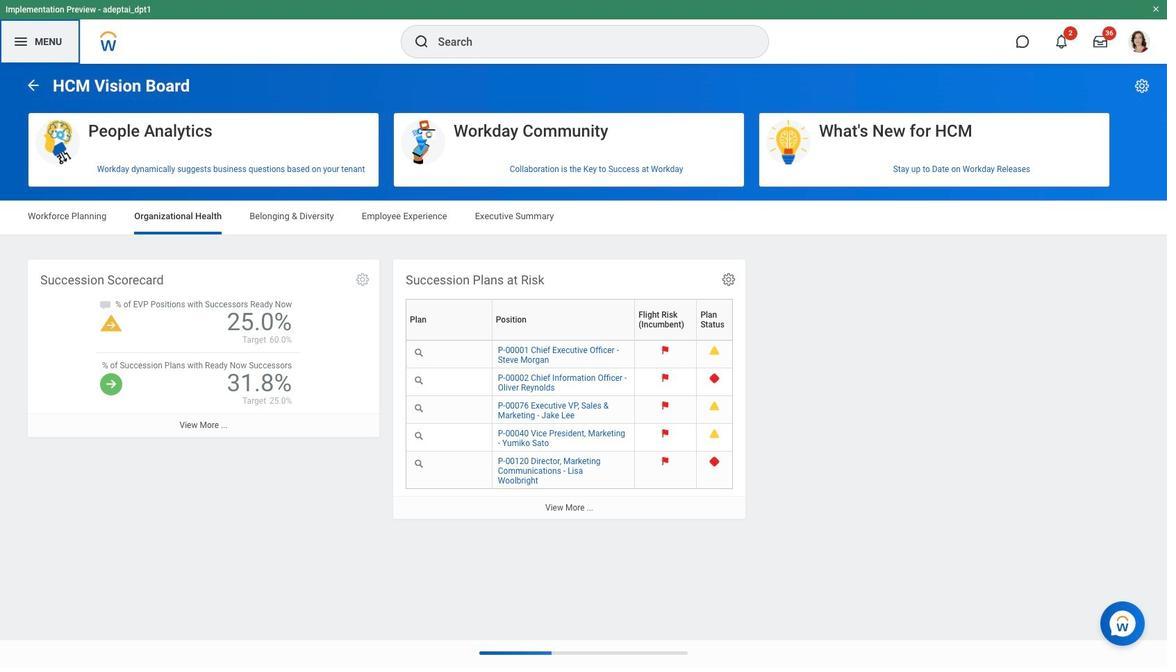 Task type: vqa. For each thing, say whether or not it's contained in the screenshot.
4 to the left
no



Task type: locate. For each thing, give the bounding box(es) containing it.
succession scorecard element
[[28, 260, 379, 437]]

configure this page image
[[1134, 78, 1150, 94]]

neutral warning image
[[100, 315, 122, 332]]

close environment banner image
[[1152, 5, 1160, 13]]

profile logan mcneil image
[[1128, 31, 1150, 56]]

tab list
[[14, 201, 1153, 235]]

neutral good image
[[100, 374, 122, 396]]

banner
[[0, 0, 1167, 64]]

previous page image
[[25, 77, 42, 93]]

search image
[[413, 33, 430, 50]]

configure succession scorecard image
[[355, 272, 370, 288]]

justify image
[[13, 33, 29, 50]]

inbox large image
[[1093, 35, 1107, 49]]

main content
[[0, 64, 1167, 669]]



Task type: describe. For each thing, give the bounding box(es) containing it.
Search Workday  search field
[[438, 26, 739, 57]]

notifications large image
[[1054, 35, 1068, 49]]

succession plans at risk element
[[393, 260, 745, 520]]

configure succession plans at risk image
[[721, 272, 736, 288]]



